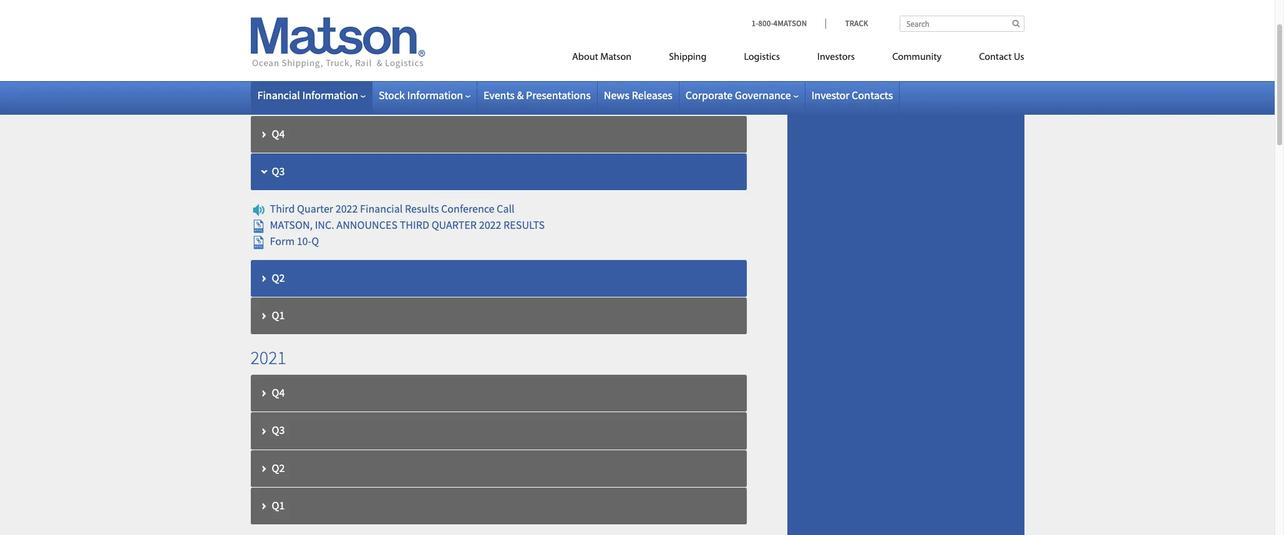 Task type: describe. For each thing, give the bounding box(es) containing it.
logistics link
[[726, 46, 799, 72]]

financial information link
[[258, 88, 366, 102]]

investors
[[818, 52, 855, 62]]

information for stock information
[[407, 88, 463, 102]]

q4 for 2021
[[272, 386, 285, 400]]

1-
[[752, 18, 759, 29]]

stock information link
[[379, 88, 471, 102]]

matson,
[[270, 218, 313, 233]]

results
[[405, 202, 439, 216]]

1 q1 from the top
[[272, 49, 285, 63]]

events & presentations
[[484, 88, 591, 102]]

form 10-q link
[[251, 234, 319, 249]]

Search search field
[[900, 16, 1025, 32]]

events
[[484, 88, 515, 102]]

track link
[[826, 18, 869, 29]]

shipping link
[[651, 46, 726, 72]]

4matson
[[774, 18, 807, 29]]

information for financial information
[[302, 88, 358, 102]]

q
[[312, 234, 319, 249]]

feeds
[[833, 8, 860, 23]]

q3 for 2021
[[272, 424, 285, 438]]

presentations
[[526, 88, 591, 102]]

1-800-4matson
[[752, 18, 807, 29]]

top menu navigation
[[516, 46, 1025, 72]]

quarter
[[297, 202, 333, 216]]

events & presentations link
[[484, 88, 591, 102]]

corporate governance
[[686, 88, 791, 102]]

3 q2 from the top
[[272, 461, 285, 475]]

q4 for 2022
[[272, 127, 285, 141]]

q3 for 2022
[[272, 164, 285, 179]]

financial inside third quarter 2022 financial results conference call matson, inc. announces third quarter 2022 results form 10-q
[[360, 202, 403, 216]]

third quarter 2022 financial results conference call matson, inc. announces third quarter 2022 results form 10-q
[[270, 202, 545, 249]]

stock
[[379, 88, 405, 102]]

financial information
[[258, 88, 358, 102]]

rss feeds link
[[812, 8, 860, 23]]

third
[[270, 202, 295, 216]]

about matson link
[[554, 46, 651, 72]]

10-
[[297, 234, 312, 249]]

form
[[270, 234, 295, 249]]

contacts
[[852, 88, 893, 102]]

investor
[[812, 88, 850, 102]]

news releases
[[604, 88, 673, 102]]



Task type: locate. For each thing, give the bounding box(es) containing it.
1 q4 from the top
[[272, 127, 285, 141]]

3 q1 from the top
[[272, 499, 285, 513]]

logistics
[[744, 52, 780, 62]]

inc.
[[315, 218, 334, 233]]

q4
[[272, 127, 285, 141], [272, 386, 285, 400]]

&
[[517, 88, 524, 102]]

about
[[572, 52, 599, 62]]

0 horizontal spatial information
[[302, 88, 358, 102]]

1 vertical spatial q1
[[272, 309, 285, 323]]

1-800-4matson link
[[752, 18, 826, 29]]

quarter
[[432, 218, 477, 233]]

rss
[[812, 8, 831, 23]]

financial
[[258, 88, 300, 102], [360, 202, 403, 216]]

2 vertical spatial 2022
[[479, 218, 502, 233]]

q4 down financial information
[[272, 127, 285, 141]]

community link
[[874, 46, 961, 72]]

1 information from the left
[[302, 88, 358, 102]]

matson, inc. announces third quarter 2022 results link
[[251, 218, 545, 233]]

information down matson image
[[302, 88, 358, 102]]

search image
[[1013, 19, 1020, 27]]

information
[[302, 88, 358, 102], [407, 88, 463, 102]]

track
[[845, 18, 869, 29]]

news
[[604, 88, 630, 102]]

investor contacts
[[812, 88, 893, 102]]

1 vertical spatial q3
[[272, 424, 285, 438]]

0 horizontal spatial financial
[[258, 88, 300, 102]]

matson
[[601, 52, 632, 62]]

0 horizontal spatial 2022
[[251, 87, 287, 110]]

rss feeds
[[812, 8, 860, 23]]

2021
[[251, 346, 287, 370]]

800-
[[759, 18, 774, 29]]

2 vertical spatial q2
[[272, 461, 285, 475]]

None search field
[[900, 16, 1025, 32]]

information right stock
[[407, 88, 463, 102]]

news releases link
[[604, 88, 673, 102]]

1 vertical spatial 2022
[[336, 202, 358, 216]]

call
[[497, 202, 515, 216]]

shipping
[[669, 52, 707, 62]]

q2
[[272, 12, 285, 26], [272, 271, 285, 285], [272, 461, 285, 475]]

2022
[[251, 87, 287, 110], [336, 202, 358, 216], [479, 218, 502, 233]]

1 vertical spatial q2
[[272, 271, 285, 285]]

0 vertical spatial 2022
[[251, 87, 287, 110]]

community
[[893, 52, 942, 62]]

results
[[504, 218, 545, 233]]

third
[[400, 218, 430, 233]]

0 vertical spatial q4
[[272, 127, 285, 141]]

corporate governance link
[[686, 88, 799, 102]]

2 q1 from the top
[[272, 309, 285, 323]]

1 vertical spatial q4
[[272, 386, 285, 400]]

2 q3 from the top
[[272, 424, 285, 438]]

0 vertical spatial financial
[[258, 88, 300, 102]]

contact us
[[980, 52, 1025, 62]]

0 vertical spatial q3
[[272, 164, 285, 179]]

corporate
[[686, 88, 733, 102]]

stock information
[[379, 88, 463, 102]]

us
[[1014, 52, 1025, 62]]

conference
[[441, 202, 495, 216]]

q4 down the '2021' at the bottom
[[272, 386, 285, 400]]

2 vertical spatial q1
[[272, 499, 285, 513]]

q1
[[272, 49, 285, 63], [272, 309, 285, 323], [272, 499, 285, 513]]

1 horizontal spatial information
[[407, 88, 463, 102]]

matson image
[[251, 17, 425, 69]]

1 horizontal spatial financial
[[360, 202, 403, 216]]

2 information from the left
[[407, 88, 463, 102]]

third quarter 2022 financial results conference call link
[[251, 202, 515, 216]]

1 q3 from the top
[[272, 164, 285, 179]]

about matson
[[572, 52, 632, 62]]

q3
[[272, 164, 285, 179], [272, 424, 285, 438]]

announces
[[337, 218, 398, 233]]

1 horizontal spatial 2022
[[336, 202, 358, 216]]

0 vertical spatial q2
[[272, 12, 285, 26]]

1 vertical spatial financial
[[360, 202, 403, 216]]

investor contacts link
[[812, 88, 893, 102]]

investors link
[[799, 46, 874, 72]]

2 horizontal spatial 2022
[[479, 218, 502, 233]]

governance
[[735, 88, 791, 102]]

contact us link
[[961, 46, 1025, 72]]

contact
[[980, 52, 1012, 62]]

2 q2 from the top
[[272, 271, 285, 285]]

2 q4 from the top
[[272, 386, 285, 400]]

1 q2 from the top
[[272, 12, 285, 26]]

0 vertical spatial q1
[[272, 49, 285, 63]]

releases
[[632, 88, 673, 102]]



Task type: vqa. For each thing, say whether or not it's contained in the screenshot.
topmost 2022
yes



